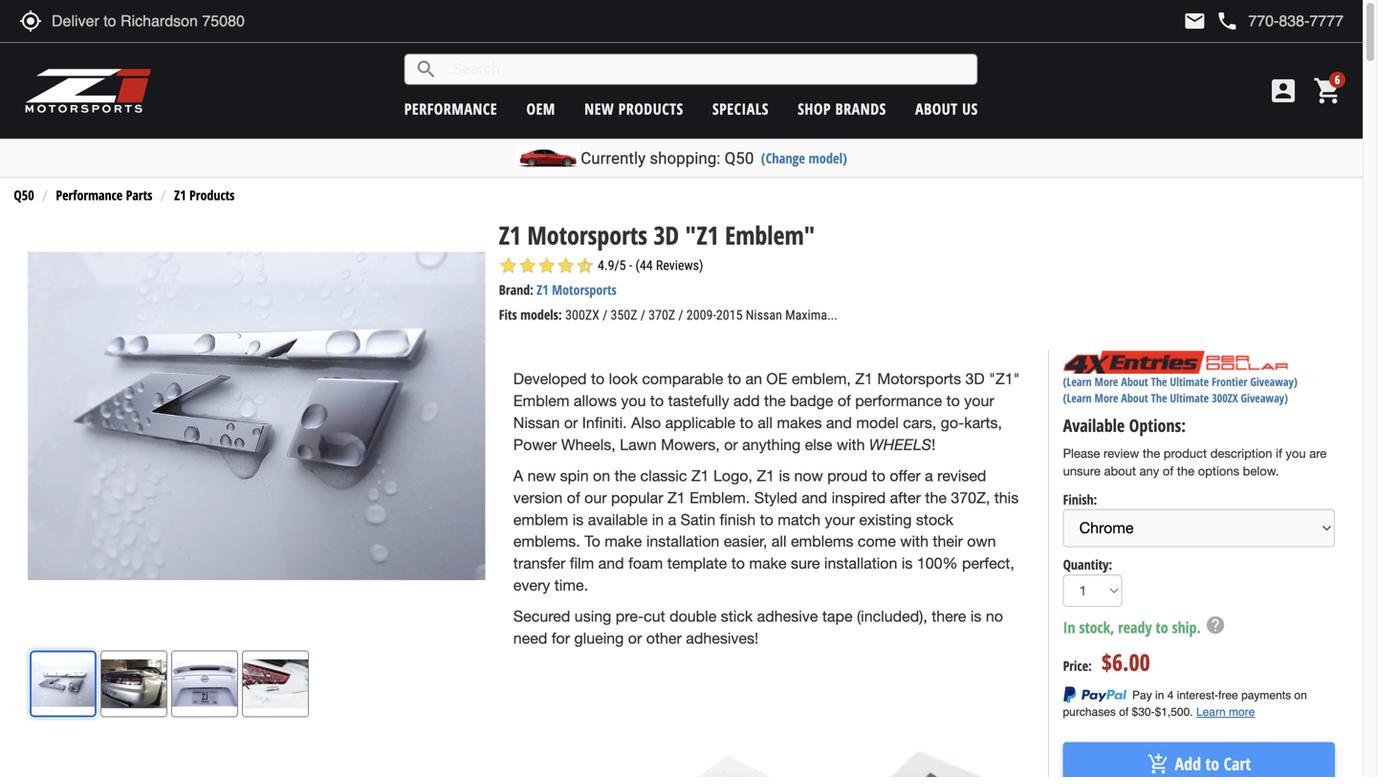 Task type: locate. For each thing, give the bounding box(es) containing it.
1 horizontal spatial or
[[724, 436, 738, 454]]

of down spin at left
[[567, 489, 580, 507]]

300zx down z1 motorsports link
[[565, 308, 600, 323]]

ultimate up (learn more about the ultimate 300zx giveaway) link
[[1170, 374, 1209, 390]]

0 horizontal spatial or
[[628, 630, 642, 648]]

motorsports down star_half
[[552, 281, 617, 299]]

new up currently
[[584, 99, 614, 119]]

0 vertical spatial and
[[826, 414, 852, 432]]

0 vertical spatial or
[[724, 436, 738, 454]]

1 vertical spatial ultimate
[[1170, 390, 1209, 406]]

motorsports inside developed to look comparable to an oe emblem, z1 motorsports 3d "z1" emblem allows you to tastefully add the badge of performance to your nissan or infiniti. also applicable to all makes and model cars, go-karts, power wheels, lawn mowers, or anything else with
[[877, 370, 961, 388]]

1 horizontal spatial a
[[925, 467, 933, 485]]

2 vertical spatial about
[[1121, 390, 1148, 406]]

and down now
[[802, 489, 827, 507]]

every
[[513, 577, 550, 594]]

1 more from the top
[[1095, 374, 1118, 390]]

mail phone
[[1183, 10, 1239, 33]]

logo,
[[713, 467, 753, 485]]

shop brands
[[798, 99, 886, 119]]

make down 'all' at the bottom right
[[749, 555, 787, 572]]

cars,
[[903, 414, 936, 432]]

1 vertical spatial of
[[1163, 464, 1174, 479]]

performance
[[56, 186, 123, 204]]

make down available
[[605, 533, 642, 551]]

developed
[[513, 370, 587, 388]]

to up the add at the bottom of page
[[728, 370, 741, 388]]

3d left "z1
[[654, 218, 679, 252]]

0 horizontal spatial installation
[[646, 533, 719, 551]]

a
[[513, 467, 523, 485]]

0 horizontal spatial with
[[837, 436, 865, 454]]

giveaway) right frontier
[[1250, 374, 1298, 390]]

0 horizontal spatial new
[[528, 467, 556, 485]]

with inside a new spin on the classic z1 logo, z1 is now proud to offer a revised version of our popular z1 emblem. styled and inspired after the 370z, this emblem is available in a satin finish to match your existing stock emblems. to make installation easier, all emblems come with their own transfer film and foam template to make sure installation is 100% perfect, every time.
[[900, 533, 929, 551]]

0 vertical spatial (learn
[[1063, 374, 1092, 390]]

finish:
[[1063, 490, 1097, 509]]

1 vertical spatial installation
[[824, 555, 897, 572]]

and up the else on the bottom
[[826, 414, 852, 432]]

is left 100%
[[902, 555, 913, 572]]

1 vertical spatial 300zx
[[1212, 390, 1238, 406]]

0 horizontal spatial 300zx
[[565, 308, 600, 323]]

about up "options:"
[[1121, 390, 1148, 406]]

1 horizontal spatial performance
[[855, 392, 942, 410]]

z1 down the classic
[[668, 489, 685, 507]]

0 vertical spatial ultimate
[[1170, 374, 1209, 390]]

new up version
[[528, 467, 556, 485]]

2 the from the top
[[1151, 390, 1167, 406]]

is up the styled
[[779, 467, 790, 485]]

version
[[513, 489, 563, 507]]

of down the emblem,
[[838, 392, 851, 410]]

a right offer
[[925, 467, 933, 485]]

template
[[667, 555, 727, 572]]

1 vertical spatial q50
[[14, 186, 34, 204]]

makes
[[777, 414, 822, 432]]

performance up cars,
[[855, 392, 942, 410]]

giveaway) down frontier
[[1241, 390, 1288, 406]]

0 vertical spatial a
[[925, 467, 933, 485]]

installation down come
[[824, 555, 897, 572]]

2009-
[[686, 308, 716, 323]]

2 vertical spatial motorsports
[[877, 370, 961, 388]]

star_half
[[576, 256, 595, 276]]

you to
[[621, 392, 664, 410]]

1 vertical spatial make
[[749, 555, 787, 572]]

z1 up brand:
[[499, 218, 521, 252]]

0 vertical spatial q50
[[725, 149, 754, 168]]

installation
[[646, 533, 719, 551], [824, 555, 897, 572]]

4 star from the left
[[556, 256, 576, 276]]

price:
[[1063, 657, 1092, 675]]

a right the in
[[668, 511, 676, 529]]

1 vertical spatial or
[[628, 630, 642, 648]]

2 horizontal spatial /
[[678, 308, 683, 323]]

3d
[[654, 218, 679, 252], [965, 370, 985, 388]]

perfect,
[[962, 555, 1014, 572]]

and
[[826, 414, 852, 432], [802, 489, 827, 507], [598, 555, 624, 572]]

0 horizontal spatial performance
[[404, 99, 497, 119]]

1 vertical spatial (learn
[[1063, 390, 1092, 406]]

q50 left the (change
[[725, 149, 754, 168]]

the up any
[[1143, 446, 1160, 461]]

new products link
[[584, 99, 683, 119]]

with up the proud
[[837, 436, 865, 454]]

all
[[772, 533, 787, 551]]

Search search field
[[438, 55, 977, 84]]

styled
[[754, 489, 797, 507]]

1 vertical spatial with
[[900, 533, 929, 551]]

/ right "370z" in the top of the page
[[678, 308, 683, 323]]

ultimate down (learn more about the ultimate frontier giveaway) link
[[1170, 390, 1209, 406]]

0 vertical spatial the
[[1151, 374, 1167, 390]]

parts
[[126, 186, 152, 204]]

is
[[779, 467, 790, 485], [573, 511, 584, 529], [902, 555, 913, 572], [971, 608, 982, 626]]

/ right 350z
[[641, 308, 645, 323]]

/ left 350z
[[603, 308, 608, 323]]

ship.
[[1172, 617, 1201, 638]]

performance down search
[[404, 99, 497, 119]]

the
[[764, 392, 786, 410], [1143, 446, 1160, 461], [1177, 464, 1195, 479], [615, 467, 636, 485], [925, 489, 947, 507]]

account_box
[[1268, 76, 1299, 106]]

z1 motorsports 3d "z1 emblem" star star star star star_half 4.9/5 - (44 reviews) brand: z1 motorsports fits models: 300zx / 350z / 370z / 2009-2015 nissan maxima...
[[499, 218, 838, 324]]

emblem allows
[[513, 392, 617, 410]]

1 star from the left
[[499, 256, 518, 276]]

more
[[1095, 374, 1118, 390], [1095, 390, 1118, 406]]

1 vertical spatial the
[[1151, 390, 1167, 406]]

or up logo,
[[724, 436, 738, 454]]

cart
[[1224, 753, 1251, 776]]

to down the styled
[[760, 511, 774, 529]]

1 horizontal spatial 3d
[[965, 370, 985, 388]]

1 horizontal spatial with
[[900, 533, 929, 551]]

lawn
[[620, 436, 657, 454]]

or inside developed to look comparable to an oe emblem, z1 motorsports 3d "z1" emblem allows you to tastefully add the badge of performance to your nissan or infiniti. also applicable to all makes and model cars, go-karts, power wheels, lawn mowers, or anything else with
[[724, 436, 738, 454]]

2015
[[716, 308, 743, 323]]

phone link
[[1216, 10, 1344, 33]]

3d inside z1 motorsports 3d "z1 emblem" star star star star star_half 4.9/5 - (44 reviews) brand: z1 motorsports fits models: 300zx / 350z / 370z / 2009-2015 nissan maxima...
[[654, 218, 679, 252]]

z1
[[174, 186, 186, 204], [499, 218, 521, 252], [537, 281, 549, 299], [855, 370, 873, 388], [691, 467, 709, 485], [757, 467, 775, 485], [668, 489, 685, 507]]

the down (learn more about the ultimate frontier giveaway) link
[[1151, 390, 1167, 406]]

2 star from the left
[[518, 256, 537, 276]]

0 vertical spatial installation
[[646, 533, 719, 551]]

developed to look comparable to an oe emblem, z1 motorsports 3d "z1" emblem allows you to tastefully add the badge of performance to your nissan or infiniti. also applicable to all makes and model cars, go-karts, power wheels, lawn mowers, or anything else with
[[513, 370, 1020, 454]]

options:
[[1129, 414, 1186, 437]]

0 vertical spatial performance
[[404, 99, 497, 119]]

or down pre-
[[628, 630, 642, 648]]

about left us
[[915, 99, 958, 119]]

of right any
[[1163, 464, 1174, 479]]

brand:
[[499, 281, 534, 299]]

0 vertical spatial new
[[584, 99, 614, 119]]

1 vertical spatial 3d
[[965, 370, 985, 388]]

0 horizontal spatial make
[[605, 533, 642, 551]]

options
[[1198, 464, 1240, 479]]

with down stock
[[900, 533, 929, 551]]

is inside secured using pre-cut double stick adhesive tape (included), there is no need for glueing or other adhesives!
[[971, 608, 982, 626]]

about up (learn more about the ultimate 300zx giveaway) link
[[1121, 374, 1148, 390]]

the up (learn more about the ultimate 300zx giveaway) link
[[1151, 374, 1167, 390]]

0 vertical spatial make
[[605, 533, 642, 551]]

wheels !
[[869, 435, 936, 454]]

a
[[925, 467, 933, 485], [668, 511, 676, 529]]

0 vertical spatial 300zx
[[565, 308, 600, 323]]

about
[[1104, 464, 1136, 479]]

0 vertical spatial of
[[838, 392, 851, 410]]

also
[[631, 414, 661, 432]]

(change
[[761, 149, 805, 167]]

mail link
[[1183, 10, 1206, 33]]

comparable
[[642, 370, 723, 388]]

3d inside developed to look comparable to an oe emblem, z1 motorsports 3d "z1" emblem allows you to tastefully add the badge of performance to your nissan or infiniti. also applicable to all makes and model cars, go-karts, power wheels, lawn mowers, or anything else with
[[965, 370, 985, 388]]

proud
[[827, 467, 868, 485]]

own
[[967, 533, 996, 551]]

3 star from the left
[[537, 256, 556, 276]]

review
[[1104, 446, 1139, 461]]

z1 motorsports link
[[537, 281, 617, 299]]

shopping_cart
[[1313, 76, 1344, 106]]

1 vertical spatial more
[[1095, 390, 1118, 406]]

transfer
[[513, 555, 565, 572]]

0 horizontal spatial of
[[567, 489, 580, 507]]

0 horizontal spatial 3d
[[654, 218, 679, 252]]

shopping:
[[650, 149, 721, 168]]

0 vertical spatial with
[[837, 436, 865, 454]]

1 horizontal spatial of
[[838, 392, 851, 410]]

classic
[[640, 467, 687, 485]]

3d up to your on the bottom right
[[965, 370, 985, 388]]

installation up template
[[646, 533, 719, 551]]

0 vertical spatial 3d
[[654, 218, 679, 252]]

motorsports up cars,
[[877, 370, 961, 388]]

infiniti.
[[582, 414, 627, 432]]

badge
[[790, 392, 833, 410]]

nissan or
[[513, 414, 578, 432]]

0 vertical spatial giveaway)
[[1250, 374, 1298, 390]]

revised
[[937, 467, 986, 485]]

of inside developed to look comparable to an oe emblem, z1 motorsports 3d "z1" emblem allows you to tastefully add the badge of performance to your nissan or infiniti. also applicable to all makes and model cars, go-karts, power wheels, lawn mowers, or anything else with
[[838, 392, 851, 410]]

and down to
[[598, 555, 624, 572]]

tastefully
[[668, 392, 729, 410]]

2 vertical spatial of
[[567, 489, 580, 507]]

star
[[499, 256, 518, 276], [518, 256, 537, 276], [537, 256, 556, 276], [556, 256, 576, 276]]

is left no
[[971, 608, 982, 626]]

2 horizontal spatial of
[[1163, 464, 1174, 479]]

performance link
[[404, 99, 497, 119]]

1 horizontal spatial new
[[584, 99, 614, 119]]

in
[[652, 511, 664, 529]]

1 vertical spatial performance
[[855, 392, 942, 410]]

our
[[584, 489, 607, 507]]

300zx down frontier
[[1212, 390, 1238, 406]]

0 horizontal spatial /
[[603, 308, 608, 323]]

motorsports up star_half
[[527, 218, 647, 252]]

350z
[[611, 308, 637, 323]]

q50 left performance
[[14, 186, 34, 204]]

secured
[[513, 608, 570, 626]]

2 more from the top
[[1095, 390, 1118, 406]]

their
[[933, 533, 963, 551]]

else
[[805, 436, 832, 454]]

1 vertical spatial new
[[528, 467, 556, 485]]

1 horizontal spatial 300zx
[[1212, 390, 1238, 406]]

$6.00
[[1102, 647, 1150, 678]]

to inside in stock, ready to ship. help
[[1156, 617, 1168, 638]]

(change model) link
[[761, 149, 847, 167]]

to left ship.
[[1156, 617, 1168, 638]]

1 vertical spatial a
[[668, 511, 676, 529]]

2 (learn from the top
[[1063, 390, 1092, 406]]

1 horizontal spatial /
[[641, 308, 645, 323]]

z1 right the emblem,
[[855, 370, 873, 388]]

0 vertical spatial more
[[1095, 374, 1118, 390]]

an oe
[[745, 370, 787, 388]]

the down 'an oe'
[[764, 392, 786, 410]]

motorsports
[[527, 218, 647, 252], [552, 281, 617, 299], [877, 370, 961, 388]]



Task type: vqa. For each thing, say whether or not it's contained in the screenshot.
Styled
yes



Task type: describe. For each thing, give the bounding box(es) containing it.
for
[[552, 630, 570, 648]]

300zx inside the (learn more about the ultimate frontier giveaway) (learn more about the ultimate 300zx giveaway) available options: please review the product description if you are unsure about any of the options below.
[[1212, 390, 1238, 406]]

to left offer
[[872, 467, 885, 485]]

0 vertical spatial motorsports
[[527, 218, 647, 252]]

oem
[[526, 99, 555, 119]]

shopping_cart link
[[1308, 76, 1344, 106]]

z1 up emblem.
[[691, 467, 709, 485]]

applicable
[[665, 414, 736, 432]]

emblem,
[[792, 370, 851, 388]]

add_shopping_cart
[[1147, 753, 1170, 776]]

are
[[1309, 446, 1327, 461]]

1 (learn from the top
[[1063, 374, 1092, 390]]

cut
[[644, 608, 665, 626]]

match
[[778, 511, 821, 529]]

z1 products link
[[174, 186, 235, 204]]

there
[[932, 608, 966, 626]]

currently shopping: q50 (change model)
[[581, 149, 847, 168]]

ready
[[1118, 617, 1152, 638]]

"z1"
[[989, 370, 1020, 388]]

z1 up the styled
[[757, 467, 775, 485]]

1 / from the left
[[603, 308, 608, 323]]

nissan
[[746, 308, 782, 323]]

to down the easier,
[[731, 555, 745, 572]]

1 vertical spatial giveaway)
[[1241, 390, 1288, 406]]

unsure
[[1063, 464, 1101, 479]]

(included),
[[857, 608, 927, 626]]

1 the from the top
[[1151, 374, 1167, 390]]

with inside developed to look comparable to an oe emblem, z1 motorsports 3d "z1" emblem allows you to tastefully add the badge of performance to your nissan or infiniti. also applicable to all makes and model cars, go-karts, power wheels, lawn mowers, or anything else with
[[837, 436, 865, 454]]

using
[[575, 608, 611, 626]]

maxima...
[[785, 308, 838, 323]]

4.9/5 -
[[598, 258, 632, 274]]

fits
[[499, 306, 517, 324]]

to
[[585, 533, 600, 551]]

new inside a new spin on the classic z1 logo, z1 is now proud to offer a revised version of our popular z1 emblem. styled and inspired after the 370z, this emblem is available in a satin finish to match your existing stock emblems. to make installation easier, all emblems come with their own transfer film and foam template to make sure installation is 100% perfect, every time.
[[528, 467, 556, 485]]

370z
[[649, 308, 675, 323]]

stock
[[916, 511, 954, 529]]

you
[[1286, 446, 1306, 461]]

z1 up models:
[[537, 281, 549, 299]]

2 / from the left
[[641, 308, 645, 323]]

wheels,
[[561, 436, 616, 454]]

performance inside developed to look comparable to an oe emblem, z1 motorsports 3d "z1" emblem allows you to tastefully add the badge of performance to your nissan or infiniti. also applicable to all makes and model cars, go-karts, power wheels, lawn mowers, or anything else with
[[855, 392, 942, 410]]

1 vertical spatial about
[[1121, 374, 1148, 390]]

add_shopping_cart add to cart
[[1147, 753, 1251, 776]]

quantity:
[[1063, 556, 1112, 574]]

us
[[962, 99, 978, 119]]

glueing
[[574, 630, 624, 648]]

emblem"
[[725, 218, 815, 252]]

the down product
[[1177, 464, 1195, 479]]

after
[[890, 489, 921, 507]]

of inside the (learn more about the ultimate frontier giveaway) (learn more about the ultimate 300zx giveaway) available options: please review the product description if you are unsure about any of the options below.
[[1163, 464, 1174, 479]]

offer
[[890, 467, 921, 485]]

adhesives!
[[686, 630, 758, 648]]

about us
[[915, 99, 978, 119]]

q50 link
[[14, 186, 34, 204]]

my_location
[[19, 10, 42, 33]]

3 / from the left
[[678, 308, 683, 323]]

to right the add
[[1205, 753, 1220, 776]]

2 ultimate from the top
[[1170, 390, 1209, 406]]

z1 products
[[174, 186, 235, 204]]

stock,
[[1079, 617, 1114, 638]]

below.
[[1243, 464, 1279, 479]]

specials link
[[712, 99, 769, 119]]

account_box link
[[1263, 76, 1304, 106]]

and inside developed to look comparable to an oe emblem, z1 motorsports 3d "z1" emblem allows you to tastefully add the badge of performance to your nissan or infiniti. also applicable to all makes and model cars, go-karts, power wheels, lawn mowers, or anything else with
[[826, 414, 852, 432]]

of inside a new spin on the classic z1 logo, z1 is now proud to offer a revised version of our popular z1 emblem. styled and inspired after the 370z, this emblem is available in a satin finish to match your existing stock emblems. to make installation easier, all emblems come with their own transfer film and foam template to make sure installation is 100% perfect, every time.
[[567, 489, 580, 507]]

1 ultimate from the top
[[1170, 374, 1209, 390]]

add
[[1175, 753, 1201, 776]]

this
[[994, 489, 1019, 507]]

products
[[189, 186, 235, 204]]

mowers,
[[661, 436, 720, 454]]

go-
[[941, 414, 964, 432]]

please
[[1063, 446, 1100, 461]]

1 horizontal spatial q50
[[725, 149, 754, 168]]

370z,
[[951, 489, 990, 507]]

z1 motorsports logo image
[[24, 67, 153, 115]]

frontier
[[1212, 374, 1247, 390]]

emblem
[[513, 511, 568, 529]]

your
[[825, 511, 855, 529]]

price: $6.00
[[1063, 647, 1150, 678]]

oem link
[[526, 99, 555, 119]]

0 horizontal spatial q50
[[14, 186, 34, 204]]

model)
[[809, 149, 847, 167]]

spin
[[560, 467, 589, 485]]

or inside secured using pre-cut double stick adhesive tape (included), there is no need for glueing or other adhesives!
[[628, 630, 642, 648]]

0 vertical spatial about
[[915, 99, 958, 119]]

to inside developed to look comparable to an oe emblem, z1 motorsports 3d "z1" emblem allows you to tastefully add the badge of performance to your nissan or infiniti. also applicable to all makes and model cars, go-karts, power wheels, lawn mowers, or anything else with
[[728, 370, 741, 388]]

phone
[[1216, 10, 1239, 33]]

specials
[[712, 99, 769, 119]]

no
[[986, 608, 1003, 626]]

the up stock
[[925, 489, 947, 507]]

a new spin on the classic z1 logo, z1 is now proud to offer a revised version of our popular z1 emblem. styled and inspired after the 370z, this emblem is available in a satin finish to match your existing stock emblems. to make installation easier, all emblems come with their own transfer film and foam template to make sure installation is 100% perfect, every time.
[[513, 467, 1019, 594]]

new products
[[584, 99, 683, 119]]

performance parts link
[[56, 186, 152, 204]]

1 vertical spatial and
[[802, 489, 827, 507]]

models:
[[520, 306, 562, 324]]

come
[[858, 533, 896, 551]]

1 horizontal spatial make
[[749, 555, 787, 572]]

sure
[[791, 555, 820, 572]]

(learn more about the ultimate 300zx giveaway) link
[[1063, 390, 1288, 406]]

300zx inside z1 motorsports 3d "z1 emblem" star star star star star_half 4.9/5 - (44 reviews) brand: z1 motorsports fits models: 300zx / 350z / 370z / 2009-2015 nissan maxima...
[[565, 308, 600, 323]]

0 horizontal spatial a
[[668, 511, 676, 529]]

stick
[[721, 608, 753, 626]]

the inside developed to look comparable to an oe emblem, z1 motorsports 3d "z1" emblem allows you to tastefully add the badge of performance to your nissan or infiniti. also applicable to all makes and model cars, go-karts, power wheels, lawn mowers, or anything else with
[[764, 392, 786, 410]]

2 vertical spatial and
[[598, 555, 624, 572]]

to all
[[740, 414, 773, 432]]

1 horizontal spatial installation
[[824, 555, 897, 572]]

the right on
[[615, 467, 636, 485]]

is right emblem
[[573, 511, 584, 529]]

existing
[[859, 511, 912, 529]]

finish
[[720, 511, 756, 529]]

emblems
[[791, 533, 854, 551]]

z1 left products at top left
[[174, 186, 186, 204]]

1 vertical spatial motorsports
[[552, 281, 617, 299]]

in
[[1063, 617, 1075, 638]]

wheels
[[869, 435, 932, 454]]

help
[[1205, 615, 1226, 636]]

z1 inside developed to look comparable to an oe emblem, z1 motorsports 3d "z1" emblem allows you to tastefully add the badge of performance to your nissan or infiniti. also applicable to all makes and model cars, go-karts, power wheels, lawn mowers, or anything else with
[[855, 370, 873, 388]]

(learn more about the ultimate frontier giveaway) link
[[1063, 374, 1298, 390]]



